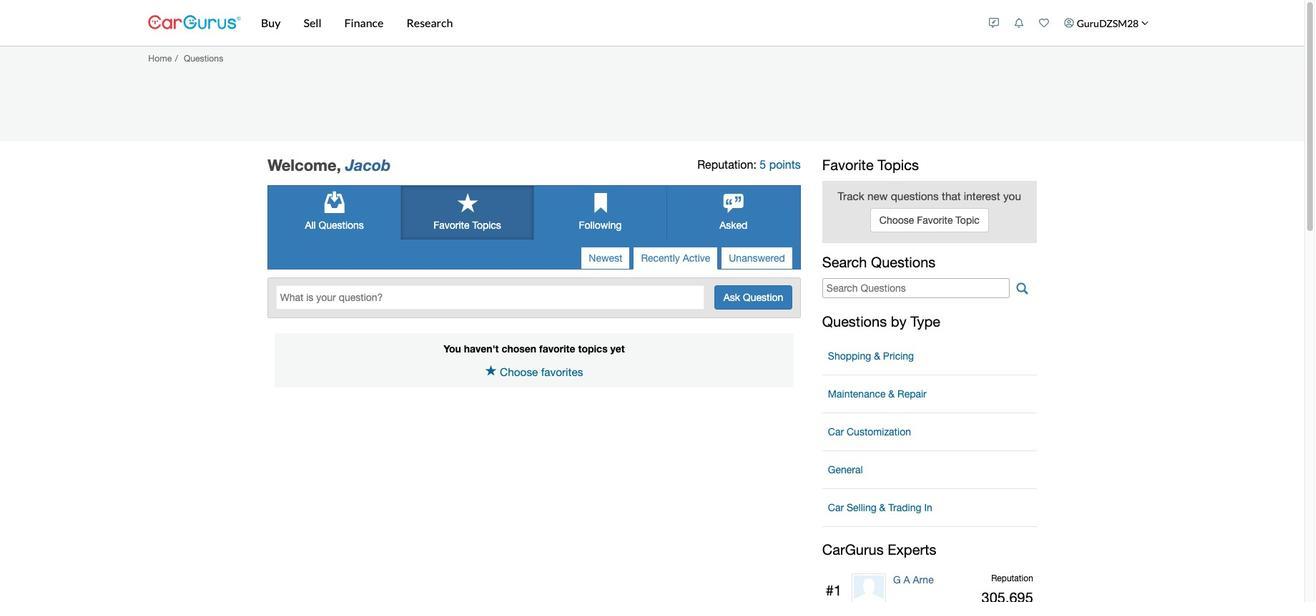 Task type: vqa. For each thing, say whether or not it's contained in the screenshot.
better corresponding to Is it better to buy privately or through a dealer?
no



Task type: describe. For each thing, give the bounding box(es) containing it.
questions
[[891, 189, 939, 202]]

reputation:
[[698, 158, 757, 171]]

recently
[[641, 253, 680, 264]]

favorite
[[539, 342, 576, 355]]

shopping & pricing link
[[823, 344, 1037, 369]]

5 points link
[[760, 158, 801, 171]]

general link
[[823, 457, 1037, 483]]

track new questions that interest you
[[838, 189, 1022, 202]]

car customization link
[[823, 419, 1037, 445]]

topics inside 'choose questions to view' tab list
[[472, 220, 501, 231]]

yet
[[611, 342, 625, 355]]

cargurus logo homepage link image
[[148, 3, 241, 43]]

shopping & pricing
[[828, 351, 914, 362]]

& for shopping
[[874, 351, 881, 362]]

favorite inside 'link'
[[917, 215, 953, 226]]

reputation
[[992, 574, 1034, 584]]

welcome, jacob
[[268, 156, 391, 174]]

menu bar containing buy
[[241, 0, 982, 46]]

cargurus experts
[[823, 542, 937, 558]]

cargurus
[[823, 542, 884, 558]]

search
[[823, 254, 867, 270]]

car for car customization
[[828, 427, 844, 438]]

1 horizontal spatial favorite
[[823, 157, 874, 173]]

new
[[868, 189, 888, 202]]

user icon image
[[1065, 18, 1075, 28]]

home
[[148, 53, 172, 63]]

5
[[760, 158, 766, 171]]

/
[[175, 53, 178, 63]]

repair
[[898, 389, 927, 400]]

sell
[[304, 16, 322, 29]]

jacob
[[345, 156, 391, 174]]

welcome,
[[268, 156, 341, 174]]

home link
[[148, 53, 172, 63]]

newest link
[[581, 247, 631, 270]]

asked
[[720, 220, 748, 231]]

favorite topics link
[[401, 186, 534, 240]]

open notifications image
[[1014, 18, 1025, 28]]

research
[[407, 16, 453, 29]]

following
[[579, 220, 622, 231]]

general
[[828, 464, 863, 476]]

chosen
[[502, 342, 537, 355]]

type
[[911, 314, 941, 330]]

track
[[838, 189, 865, 202]]

recently active link
[[633, 247, 718, 270]]

0 vertical spatial favorite topics
[[823, 157, 919, 173]]

1 horizontal spatial topics
[[878, 157, 919, 173]]

car customization
[[828, 427, 911, 438]]

g
[[893, 575, 901, 586]]

in
[[925, 502, 933, 514]]

maintenance
[[828, 389, 886, 400]]

choose favorite topic link
[[870, 208, 989, 232]]

arne
[[913, 575, 934, 586]]

cargurus logo homepage link link
[[148, 3, 241, 43]]

shopping
[[828, 351, 871, 362]]

Search Questions text field
[[823, 278, 1010, 298]]



Task type: locate. For each thing, give the bounding box(es) containing it.
0 horizontal spatial favorite
[[434, 220, 470, 231]]

questions right all
[[319, 220, 364, 231]]

2 horizontal spatial favorite
[[917, 215, 953, 226]]

None submit
[[714, 286, 793, 310]]

buy
[[261, 16, 281, 29]]

choose favorites link
[[485, 365, 583, 378]]

favorite
[[823, 157, 874, 173], [917, 215, 953, 226], [434, 220, 470, 231]]

1 vertical spatial favorite topics
[[434, 220, 501, 231]]

questions up the search questions text box
[[871, 254, 936, 270]]

choose for choose favorites
[[500, 365, 538, 378]]

selling
[[847, 502, 877, 514]]

choose for choose favorite topic
[[880, 215, 914, 226]]

choose questions to view tab list
[[268, 185, 801, 240]]

topic
[[956, 215, 980, 226]]

trading
[[889, 502, 922, 514]]

car
[[828, 427, 844, 438], [828, 502, 844, 514]]

topics
[[578, 342, 608, 355]]

choose down questions
[[880, 215, 914, 226]]

& left pricing
[[874, 351, 881, 362]]

0 horizontal spatial choose
[[500, 365, 538, 378]]

saved cars image
[[1040, 18, 1050, 28]]

& inside "link"
[[889, 389, 895, 400]]

questions
[[184, 53, 223, 63], [319, 220, 364, 231], [871, 254, 936, 270], [823, 314, 887, 330]]

0 horizontal spatial favorite topics
[[434, 220, 501, 231]]

0 vertical spatial topics
[[878, 157, 919, 173]]

g a arne
[[893, 575, 934, 586]]

choose favorites
[[500, 365, 583, 378]]

& right selling
[[880, 502, 886, 514]]

favorite inside 'choose questions to view' tab list
[[434, 220, 470, 231]]

What is your question? text field
[[276, 286, 704, 310]]

& for maintenance
[[889, 389, 895, 400]]

1 vertical spatial topics
[[472, 220, 501, 231]]

1 vertical spatial &
[[889, 389, 895, 400]]

1 horizontal spatial favorite topics
[[823, 157, 919, 173]]

gurudzsm28 menu
[[982, 3, 1157, 43]]

1 vertical spatial car
[[828, 502, 844, 514]]

maintenance & repair link
[[823, 381, 1037, 407]]

reputation: 5 points
[[698, 158, 801, 171]]

finance button
[[333, 0, 395, 46]]

questions up the shopping
[[823, 314, 887, 330]]

all questions link
[[268, 186, 401, 240]]

sell button
[[292, 0, 333, 46]]

0 vertical spatial choose
[[880, 215, 914, 226]]

questions right /
[[184, 53, 223, 63]]

following link
[[534, 186, 667, 240]]

interest
[[964, 189, 1001, 202]]

1 car from the top
[[828, 427, 844, 438]]

gurudzsm28 button
[[1057, 3, 1157, 43]]

0 vertical spatial car
[[828, 427, 844, 438]]

questions by type
[[823, 314, 941, 330]]

questions inside tab list
[[319, 220, 364, 231]]

choose
[[880, 215, 914, 226], [500, 365, 538, 378]]

car up general
[[828, 427, 844, 438]]

points
[[769, 158, 801, 171]]

all questions
[[305, 220, 364, 231]]

0 vertical spatial &
[[874, 351, 881, 362]]

1 vertical spatial choose
[[500, 365, 538, 378]]

customization
[[847, 427, 911, 438]]

research button
[[395, 0, 465, 46]]

menu bar
[[241, 0, 982, 46]]

active
[[683, 253, 711, 264]]

you
[[444, 342, 461, 355]]

car left selling
[[828, 502, 844, 514]]

choose down chosen
[[500, 365, 538, 378]]

pricing
[[883, 351, 914, 362]]

topics
[[878, 157, 919, 173], [472, 220, 501, 231]]

a
[[904, 575, 910, 586]]

car selling & trading in
[[828, 502, 933, 514]]

experts
[[888, 542, 937, 558]]

maintenance & repair
[[828, 389, 927, 400]]

by
[[891, 314, 907, 330]]

home / questions
[[148, 53, 223, 63]]

favorite topics
[[823, 157, 919, 173], [434, 220, 501, 231]]

favorite topics inside 'choose questions to view' tab list
[[434, 220, 501, 231]]

chevron down image
[[1142, 19, 1149, 27]]

1 horizontal spatial choose
[[880, 215, 914, 226]]

that
[[942, 189, 961, 202]]

favorites
[[541, 365, 583, 378]]

0 horizontal spatial topics
[[472, 220, 501, 231]]

gurudzsm28
[[1077, 17, 1139, 29]]

buy button
[[250, 0, 292, 46]]

choose inside tab panel
[[500, 365, 538, 378]]

2 car from the top
[[828, 502, 844, 514]]

search questions
[[823, 254, 936, 270]]

all
[[305, 220, 316, 231]]

haven't
[[464, 342, 499, 355]]

asked link
[[667, 186, 800, 240]]

car for car selling & trading in
[[828, 502, 844, 514]]

#1
[[826, 582, 842, 599]]

choose inside 'link'
[[880, 215, 914, 226]]

finance
[[344, 16, 384, 29]]

car selling & trading in link
[[823, 495, 1037, 521]]

newest
[[589, 253, 623, 264]]

unanswered link
[[721, 247, 793, 270]]

2 vertical spatial &
[[880, 502, 886, 514]]

you
[[1004, 189, 1022, 202]]

unanswered
[[729, 253, 785, 264]]

choose favorites tab panel
[[275, 333, 794, 388]]

& left repair
[[889, 389, 895, 400]]

add a car review image
[[989, 18, 999, 28]]

sort questions by tab list
[[581, 247, 793, 270]]

&
[[874, 351, 881, 362], [889, 389, 895, 400], [880, 502, 886, 514]]

choose favorite topic
[[880, 215, 980, 226]]

you haven't chosen favorite topics yet
[[444, 342, 625, 355]]

recently active
[[641, 253, 711, 264]]



